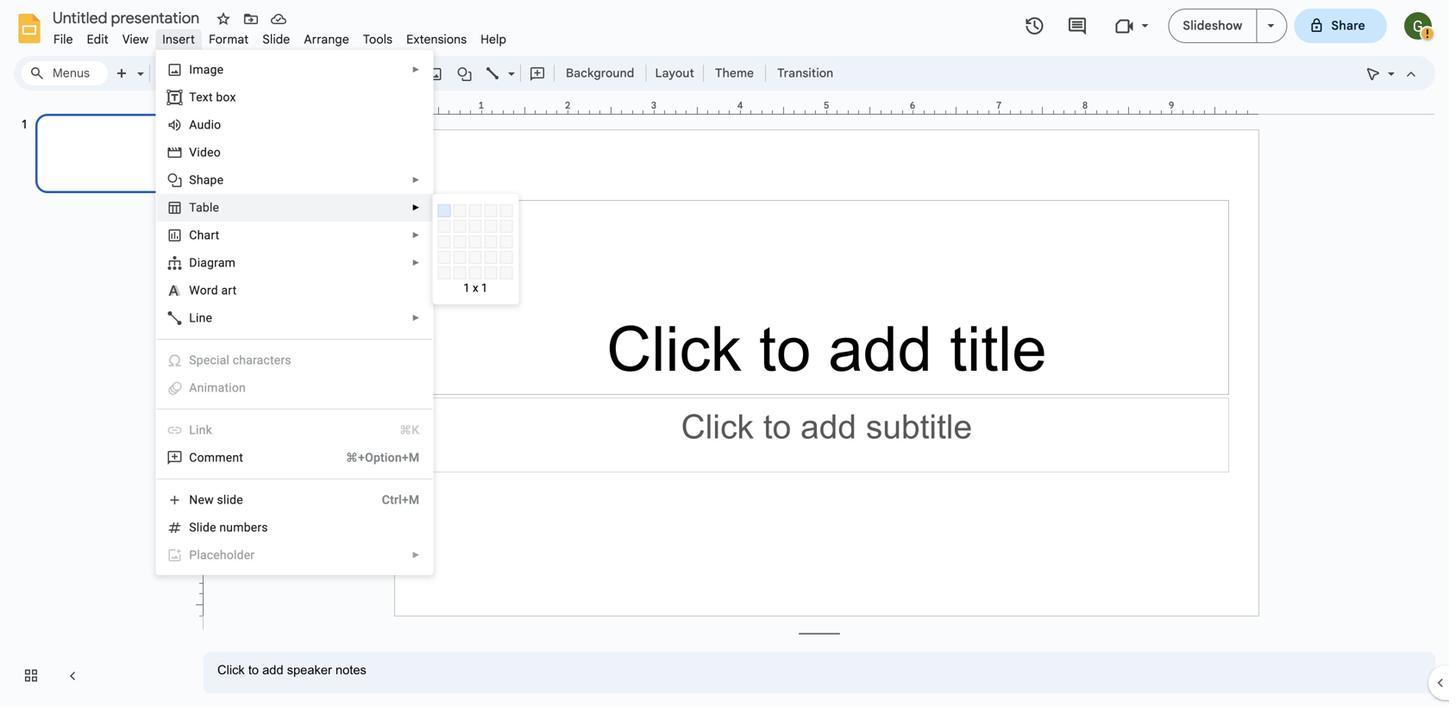 Task type: locate. For each thing, give the bounding box(es) containing it.
layout
[[655, 66, 695, 81]]

menu item up nimation
[[167, 352, 420, 369]]

extensions menu item
[[400, 29, 474, 50]]

2 a from the top
[[189, 381, 197, 395]]

1 menu item from the top
[[167, 352, 420, 369]]

b
[[203, 201, 210, 215]]

4 ► from the top
[[412, 230, 420, 240]]

ideo
[[197, 145, 221, 160]]

4 menu item from the top
[[167, 547, 420, 564]]

slideshow button
[[1169, 9, 1258, 43]]

7 ► from the top
[[412, 551, 420, 560]]

placeholder p element
[[189, 548, 260, 563]]

0 vertical spatial art
[[204, 228, 220, 242]]

animation a element
[[189, 381, 251, 395]]

art right ord
[[221, 283, 237, 298]]

share button
[[1295, 9, 1388, 43]]

menu item down numbers
[[167, 547, 420, 564]]

theme
[[715, 66, 754, 81]]

arrange
[[304, 32, 349, 47]]

slide
[[263, 32, 290, 47]]

slide
[[217, 493, 243, 507]]

lin
[[189, 423, 206, 437]]

ew
[[198, 493, 214, 507]]

menu
[[115, 50, 433, 708]]

le
[[210, 201, 219, 215]]

line q element
[[189, 311, 218, 325]]

background
[[566, 66, 635, 81]]

menu item
[[167, 352, 420, 369], [167, 380, 420, 397], [167, 422, 420, 439], [167, 547, 420, 564]]

‪1
[[464, 281, 470, 295]]

menu bar containing file
[[47, 22, 514, 51]]

c h art
[[189, 228, 220, 242]]

shape s element
[[189, 173, 229, 187]]

line
[[189, 311, 212, 325]]

p
[[189, 548, 197, 563]]

spe c ial characters
[[189, 353, 291, 368]]

co m ment
[[189, 451, 243, 465]]

1 vertical spatial a
[[189, 381, 197, 395]]

0 vertical spatial a
[[189, 118, 197, 132]]

lin k
[[189, 423, 212, 437]]

a for u
[[189, 118, 197, 132]]

Star checkbox
[[211, 7, 236, 31]]

video v element
[[189, 145, 226, 160]]

d iagram
[[189, 256, 236, 270]]

► for p laceholder
[[412, 551, 420, 560]]

v
[[189, 145, 197, 160]]

a left dio
[[189, 118, 197, 132]]

menu bar
[[47, 22, 514, 51]]

w ord art
[[189, 283, 237, 298]]

a
[[189, 118, 197, 132], [189, 381, 197, 395]]

art right c
[[204, 228, 220, 242]]

comment m element
[[189, 451, 249, 465]]

2 menu item from the top
[[167, 380, 420, 397]]

spe
[[189, 353, 210, 368]]

art for c h art
[[204, 228, 220, 242]]

1 a from the top
[[189, 118, 197, 132]]

audio u element
[[189, 118, 226, 132]]

e
[[210, 521, 216, 535]]

c
[[210, 353, 217, 368]]

art
[[204, 228, 220, 242], [221, 283, 237, 298]]

slide menu item
[[256, 29, 297, 50]]

1 vertical spatial art
[[221, 283, 237, 298]]

►
[[412, 65, 420, 75], [412, 175, 420, 185], [412, 203, 420, 213], [412, 230, 420, 240], [412, 258, 420, 268], [412, 313, 420, 323], [412, 551, 420, 560]]

format menu item
[[202, 29, 256, 50]]

i mage
[[189, 63, 224, 77]]

i
[[189, 63, 193, 77]]

► for art
[[412, 230, 420, 240]]

navigation
[[0, 98, 190, 708]]

‪1 x 1‬ menu item
[[433, 200, 748, 514]]

application
[[0, 0, 1450, 708]]

numbers
[[220, 521, 268, 535]]

t ext box
[[189, 90, 236, 104]]

tools
[[363, 32, 393, 47]]

main toolbar
[[107, 60, 842, 86]]

presentation options image
[[1268, 24, 1275, 28]]

a down spe
[[189, 381, 197, 395]]

tools menu item
[[356, 29, 400, 50]]

v ideo
[[189, 145, 221, 160]]

1 ► from the top
[[412, 65, 420, 75]]

diagram d element
[[189, 256, 241, 270]]

ta
[[189, 201, 203, 215]]

3 ► from the top
[[412, 203, 420, 213]]

menu item up ment
[[167, 422, 420, 439]]

a inside menu item
[[189, 381, 197, 395]]

0 horizontal spatial art
[[204, 228, 220, 242]]

2 ► from the top
[[412, 175, 420, 185]]

3 menu item from the top
[[167, 422, 420, 439]]

dio
[[204, 118, 221, 132]]

chart h element
[[189, 228, 225, 242]]

m
[[204, 451, 215, 465]]

1 horizontal spatial art
[[221, 283, 237, 298]]

format
[[209, 32, 249, 47]]

ord
[[200, 283, 218, 298]]

5 ► from the top
[[412, 258, 420, 268]]

menu item down characters
[[167, 380, 420, 397]]

edit
[[87, 32, 109, 47]]



Task type: describe. For each thing, give the bounding box(es) containing it.
ta b le
[[189, 201, 219, 215]]

image i element
[[189, 63, 229, 77]]

file menu item
[[47, 29, 80, 50]]

ctrl+m
[[382, 493, 420, 507]]

theme button
[[708, 60, 762, 86]]

menu item containing p
[[167, 547, 420, 564]]

s
[[189, 173, 197, 187]]

arrange menu item
[[297, 29, 356, 50]]

n
[[189, 493, 198, 507]]

menu item containing lin
[[167, 422, 420, 439]]

t
[[189, 90, 196, 104]]

file
[[54, 32, 73, 47]]

k
[[206, 423, 212, 437]]

menu item containing a
[[167, 380, 420, 397]]

background button
[[558, 60, 642, 86]]

view
[[122, 32, 149, 47]]

1‬
[[481, 281, 488, 295]]

layout button
[[650, 60, 700, 86]]

insert menu item
[[156, 29, 202, 50]]

n ew slide
[[189, 493, 243, 507]]

new slide n element
[[189, 493, 248, 507]]

nimation
[[197, 381, 246, 395]]

Menus field
[[22, 61, 108, 85]]

view menu item
[[116, 29, 156, 50]]

text box t element
[[189, 90, 241, 104]]

insert
[[162, 32, 195, 47]]

share
[[1332, 18, 1366, 33]]

help menu item
[[474, 29, 514, 50]]

► for d iagram
[[412, 258, 420, 268]]

art for w ord art
[[221, 283, 237, 298]]

shape image
[[455, 61, 475, 85]]

box
[[216, 90, 236, 104]]

a for nimation
[[189, 381, 197, 395]]

x
[[473, 281, 479, 295]]

menu containing i
[[115, 50, 433, 708]]

► for s hape
[[412, 175, 420, 185]]

► for i mage
[[412, 65, 420, 75]]

slid
[[189, 521, 210, 535]]

⌘+option+m
[[346, 451, 420, 465]]

p laceholder
[[189, 548, 255, 563]]

iagram
[[197, 256, 236, 270]]

⌘k
[[400, 423, 420, 437]]

a u dio
[[189, 118, 221, 132]]

slide numbers e element
[[189, 521, 273, 535]]

special characters c element
[[189, 353, 297, 368]]

menu bar inside menu bar banner
[[47, 22, 514, 51]]

edit menu item
[[80, 29, 116, 50]]

slid e numbers
[[189, 521, 268, 535]]

help
[[481, 32, 507, 47]]

hape
[[197, 173, 224, 187]]

‪1 x 1‬
[[464, 281, 488, 295]]

menu bar banner
[[0, 0, 1450, 708]]

s hape
[[189, 173, 224, 187]]

extensions
[[407, 32, 467, 47]]

application containing slideshow
[[0, 0, 1450, 708]]

h
[[197, 228, 204, 242]]

u
[[197, 118, 204, 132]]

ment
[[215, 451, 243, 465]]

c
[[189, 228, 197, 242]]

characters
[[233, 353, 291, 368]]

6 ► from the top
[[412, 313, 420, 323]]

d
[[189, 256, 197, 270]]

⌘k element
[[379, 422, 420, 439]]

transition button
[[770, 60, 841, 86]]

link k element
[[189, 423, 217, 437]]

slideshow
[[1183, 18, 1243, 33]]

ial
[[217, 353, 230, 368]]

mage
[[193, 63, 224, 77]]

table b element
[[189, 201, 225, 215]]

co
[[189, 451, 204, 465]]

w
[[189, 283, 200, 298]]

transition
[[778, 66, 834, 81]]

⌘+option+m element
[[325, 450, 420, 467]]

mode and view toolbar
[[1360, 0, 1437, 455]]

► for le
[[412, 203, 420, 213]]

ext
[[196, 90, 213, 104]]

word art w element
[[189, 283, 242, 298]]

insert image image
[[426, 61, 446, 85]]

laceholder
[[197, 548, 255, 563]]

a nimation
[[189, 381, 246, 395]]

menu item containing spe
[[167, 352, 420, 369]]

ctrl+m element
[[361, 492, 420, 509]]

Rename text field
[[47, 7, 210, 28]]



Task type: vqa. For each thing, say whether or not it's contained in the screenshot.


